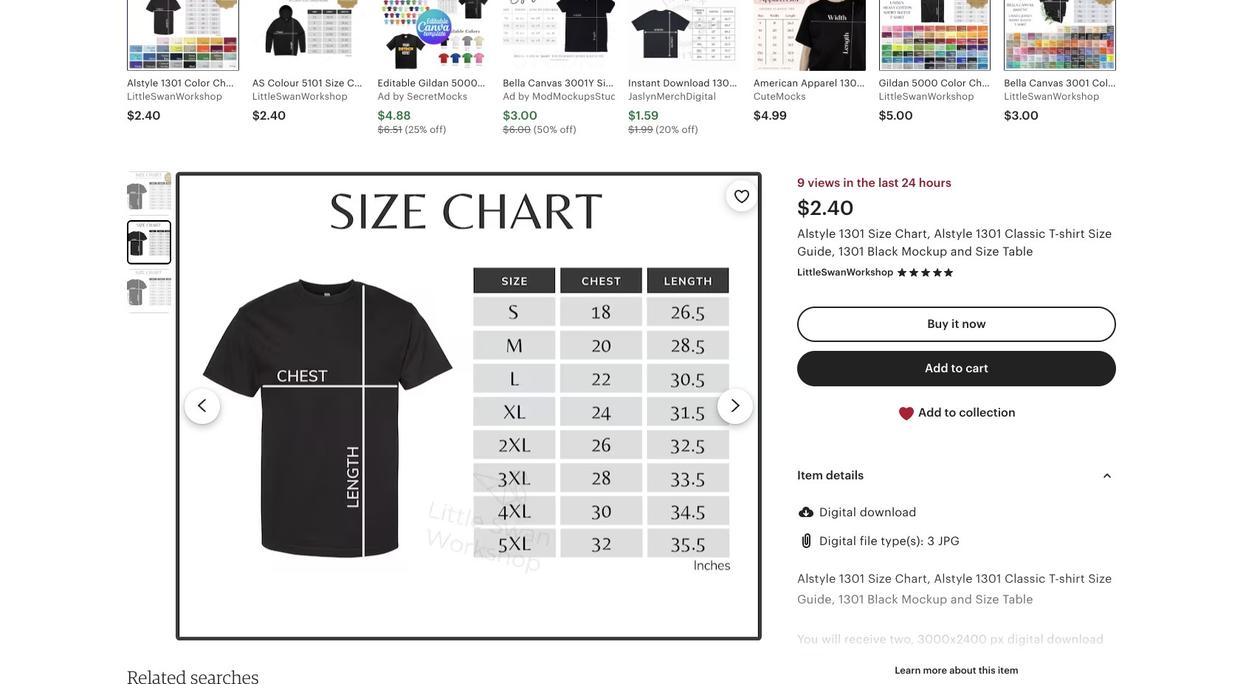 Task type: vqa. For each thing, say whether or not it's contained in the screenshot.
'returns & exchanges accepted' button
no



Task type: describe. For each thing, give the bounding box(es) containing it.
4.99
[[762, 108, 788, 122]]

$2.40
[[798, 197, 855, 220]]

more
[[924, 665, 948, 676]]

images.
[[830, 652, 875, 666]]

learn
[[896, 665, 921, 676]]

littleswanworkshop $ 2.40 for the as colour 5101 size chart, unisex hoodie size guide, hooded sweatshirt sizing table image
[[252, 91, 348, 122]]

(50%
[[534, 124, 558, 135]]

4.88
[[385, 108, 411, 122]]

instant download 1301 american apparel size chart, unisex classic tee, heavyweight cotton unisex t-shirt image
[[629, 0, 741, 71]]

3.00 inside a d by modmockupsstudio $ 3.00 $ 6.00 (50% off)
[[511, 108, 538, 122]]

littleswanworkshop link
[[798, 267, 894, 278]]

gildan 5000 color chart, gildan g500 unisex adult t-shirt size and color guide, gildan 5000 color table, all colors image
[[879, 0, 992, 71]]

littleswanworkshop for gildan 5000 color chart, gildan g500 unisex adult t-shirt size and color guide, gildan 5000 color table, all colors image at the right top of the page
[[879, 91, 975, 102]]

(25%
[[405, 124, 427, 135]]

cutemocks $ 4.99
[[754, 91, 806, 122]]

2.40 for the as colour 5101 size chart, unisex hoodie size guide, hooded sweatshirt sizing table image
[[260, 108, 286, 122]]

editable gildan 5000b color chart & size chart, canva template, g500b color chart template, 5000b size chart, mockup bundle image
[[378, 0, 490, 71]]

jpeg
[[798, 652, 826, 666]]

alstyle down $2.40
[[798, 227, 836, 241]]

littleswanworkshop $ 5.00
[[879, 91, 975, 122]]

a d by modmockupsstudio $ 3.00 $ 6.00 (50% off)
[[503, 91, 626, 135]]

6.00
[[509, 124, 531, 135]]

9 views in the last 24 hours $2.40
[[798, 176, 952, 220]]

file
[[860, 534, 878, 548]]

you
[[798, 632, 819, 646]]

2 shirt from the top
[[1060, 572, 1086, 586]]

add to cart
[[926, 361, 989, 375]]

2 black from the top
[[868, 592, 899, 606]]

2 and from the top
[[951, 592, 973, 606]]

alstyle 1301 color chart,  alstyle 1301 classic t-shirt size and color guide, 1301 color and size table, all 30 colors image
[[127, 0, 239, 71]]

$ inside "littleswanworkshop $ 3.00"
[[1005, 108, 1012, 122]]

littleswanworkshop for alstyle 1301 color chart,  alstyle 1301 classic t-shirt size and color guide, 1301 color and size table, all 30 colors image at top
[[127, 91, 222, 102]]

this
[[979, 665, 996, 676]]

buy it now button
[[798, 307, 1117, 342]]

the
[[857, 176, 876, 190]]

receive
[[845, 632, 887, 646]]

bella canvas 3001 color chart, 3001cvc t-shirt color and size chart, size guide for all heather colors image
[[1005, 0, 1117, 71]]

collection
[[960, 406, 1016, 420]]

add to cart button
[[798, 351, 1117, 387]]

to for cart
[[952, 361, 964, 375]]

about
[[950, 665, 977, 676]]

0 vertical spatial download
[[860, 505, 917, 519]]

add for add to cart
[[926, 361, 949, 375]]

as colour 5101 size chart, unisex hoodie size guide, hooded sweatshirt sizing table image
[[252, 0, 365, 71]]

3.00 inside "littleswanworkshop $ 3.00"
[[1012, 108, 1039, 122]]

alstyle 1301 size chart, alstyle 1301 classic t-shirt size guide, 1301 black mockup and size table image 3 image
[[127, 269, 171, 313]]

1 horizontal spatial alstyle 1301 size chart, alstyle 1301 classic t-shirt size guide, 1301 black mockup and size table image 2 image
[[176, 172, 762, 641]]

2 mockup from the top
[[902, 592, 948, 606]]

add for add to collection
[[919, 406, 942, 420]]

digital for digital file type(s): 3 jpg
[[820, 534, 857, 548]]

off) for 3.00
[[560, 124, 577, 135]]

download inside you will receive two, 3000x2400 px digital download jpeg images.
[[1048, 632, 1105, 646]]

alstyle up you
[[798, 572, 836, 586]]

d for 4.88
[[384, 91, 391, 102]]

off) inside jaslynmerchdigital $ 1.59 $ 1.99 (20% off)
[[682, 124, 699, 135]]

px
[[991, 632, 1005, 646]]

now
[[963, 317, 987, 331]]

2 table from the top
[[1003, 592, 1034, 606]]

add to collection button
[[798, 395, 1117, 431]]

jaslynmerchdigital
[[629, 91, 717, 102]]

1 guide, from the top
[[798, 245, 836, 259]]

1 chart, from the top
[[896, 227, 931, 241]]

2 guide, from the top
[[798, 592, 836, 606]]

littleswanworkshop $ 2.40 for alstyle 1301 color chart,  alstyle 1301 classic t-shirt size and color guide, 1301 color and size table, all 30 colors image at top
[[127, 91, 222, 122]]

3000x2400
[[918, 632, 988, 646]]

by for 3.00
[[519, 91, 530, 102]]

1 alstyle 1301 size chart,  alstyle 1301 classic t-shirt size guide, 1301 black mockup and size table from the top
[[798, 227, 1113, 259]]

1 black from the top
[[868, 245, 899, 259]]

item details button
[[785, 458, 1130, 494]]

add to collection
[[916, 406, 1016, 420]]

cart
[[966, 361, 989, 375]]

secretmocks
[[407, 91, 468, 102]]

off) for 4.88
[[430, 124, 447, 135]]

jaslynmerchdigital $ 1.59 $ 1.99 (20% off)
[[629, 91, 717, 135]]

24
[[902, 176, 917, 190]]

cutemocks
[[754, 91, 806, 102]]

item details
[[798, 468, 864, 482]]

buy
[[928, 317, 949, 331]]

by for 4.88
[[393, 91, 405, 102]]



Task type: locate. For each thing, give the bounding box(es) containing it.
chart, down 24
[[896, 227, 931, 241]]

2 digital from the top
[[820, 534, 857, 548]]

two,
[[890, 632, 915, 646]]

1 off) from the left
[[430, 124, 447, 135]]

d inside a d by secretmocks $ 4.88 $ 6.51 (25% off)
[[384, 91, 391, 102]]

add
[[926, 361, 949, 375], [919, 406, 942, 420]]

a inside a d by secretmocks $ 4.88 $ 6.51 (25% off)
[[378, 91, 385, 102]]

modmockupsstudio
[[533, 91, 626, 102]]

littleswanworkshop $ 3.00
[[1005, 91, 1100, 122]]

american apparel 1301 size chart | american apparel 1301 size guide, american apparel 1301 mockup chart, american apparel unisex classic tee image
[[754, 0, 866, 71]]

1 horizontal spatial 3.00
[[1012, 108, 1039, 122]]

a up 6.00
[[503, 91, 510, 102]]

1 vertical spatial classic
[[1005, 572, 1046, 586]]

d inside a d by modmockupsstudio $ 3.00 $ 6.00 (50% off)
[[510, 91, 516, 102]]

(20%
[[656, 124, 680, 135]]

0 vertical spatial digital
[[820, 505, 857, 519]]

9
[[798, 176, 806, 190]]

littleswanworkshop $ 2.40 down the as colour 5101 size chart, unisex hoodie size guide, hooded sweatshirt sizing table image
[[252, 91, 348, 122]]

learn more about this item button
[[884, 658, 1030, 684]]

guide, up the littleswanworkshop link on the top
[[798, 245, 836, 259]]

it
[[952, 317, 960, 331]]

0 horizontal spatial by
[[393, 91, 405, 102]]

jpg
[[939, 534, 960, 548]]

and up the buy it now
[[951, 245, 973, 259]]

off) right (50%
[[560, 124, 577, 135]]

1 littleswanworkshop $ 2.40 from the left
[[127, 91, 222, 122]]

digital
[[1008, 632, 1044, 646]]

digital
[[820, 505, 857, 519], [820, 534, 857, 548]]

0 vertical spatial shirt
[[1060, 227, 1086, 241]]

1 vertical spatial digital
[[820, 534, 857, 548]]

1301
[[840, 227, 865, 241], [977, 227, 1002, 241], [839, 245, 865, 259], [840, 572, 865, 586], [977, 572, 1002, 586], [839, 592, 865, 606]]

0 horizontal spatial 2.40
[[135, 108, 161, 122]]

littleswanworkshop down $2.40
[[798, 267, 894, 278]]

off) right (25%
[[430, 124, 447, 135]]

alstyle
[[798, 227, 836, 241], [935, 227, 973, 241], [798, 572, 836, 586], [935, 572, 973, 586]]

black up receive
[[868, 592, 899, 606]]

1 classic from the top
[[1005, 227, 1046, 241]]

1 vertical spatial to
[[945, 406, 957, 420]]

to
[[952, 361, 964, 375], [945, 406, 957, 420]]

1 a from the left
[[378, 91, 385, 102]]

digital down details
[[820, 505, 857, 519]]

and up 3000x2400
[[951, 592, 973, 606]]

by up 4.88
[[393, 91, 405, 102]]

1 vertical spatial shirt
[[1060, 572, 1086, 586]]

0 vertical spatial classic
[[1005, 227, 1046, 241]]

1 2.40 from the left
[[135, 108, 161, 122]]

learn more about this item
[[896, 665, 1019, 676]]

2 horizontal spatial off)
[[682, 124, 699, 135]]

item
[[999, 665, 1019, 676]]

2 alstyle 1301 size chart,  alstyle 1301 classic t-shirt size guide, 1301 black mockup and size table from the top
[[798, 572, 1113, 606]]

1 vertical spatial table
[[1003, 592, 1034, 606]]

0 vertical spatial to
[[952, 361, 964, 375]]

to left collection
[[945, 406, 957, 420]]

a
[[378, 91, 385, 102], [503, 91, 510, 102]]

1 vertical spatial download
[[1048, 632, 1105, 646]]

alstyle down 'hours'
[[935, 227, 973, 241]]

1 vertical spatial t-
[[1050, 572, 1060, 586]]

off) right (20%
[[682, 124, 699, 135]]

d
[[384, 91, 391, 102], [510, 91, 516, 102]]

off) inside a d by secretmocks $ 4.88 $ 6.51 (25% off)
[[430, 124, 447, 135]]

t-
[[1050, 227, 1060, 241], [1050, 572, 1060, 586]]

download right digital
[[1048, 632, 1105, 646]]

classic
[[1005, 227, 1046, 241], [1005, 572, 1046, 586]]

6.51
[[384, 124, 403, 135]]

0 horizontal spatial a
[[378, 91, 385, 102]]

add down add to cart button
[[919, 406, 942, 420]]

chart,
[[896, 227, 931, 241], [896, 572, 931, 586]]

littleswanworkshop for the as colour 5101 size chart, unisex hoodie size guide, hooded sweatshirt sizing table image
[[252, 91, 348, 102]]

alstyle 1301 size chart,  alstyle 1301 classic t-shirt size guide, 1301 black mockup and size table down jpg
[[798, 572, 1113, 606]]

chart, down type(s):
[[896, 572, 931, 586]]

a for 4.88
[[378, 91, 385, 102]]

2 classic from the top
[[1005, 572, 1046, 586]]

1 vertical spatial and
[[951, 592, 973, 606]]

3
[[928, 534, 935, 548]]

shirt
[[1060, 227, 1086, 241], [1060, 572, 1086, 586]]

last
[[879, 176, 899, 190]]

littleswanworkshop
[[127, 91, 222, 102], [252, 91, 348, 102], [879, 91, 975, 102], [1005, 91, 1100, 102], [798, 267, 894, 278]]

guide,
[[798, 245, 836, 259], [798, 592, 836, 606]]

mockup down 'hours'
[[902, 245, 948, 259]]

1 3.00 from the left
[[511, 108, 538, 122]]

1 table from the top
[[1003, 245, 1034, 259]]

black up the littleswanworkshop link on the top
[[868, 245, 899, 259]]

digital for digital download
[[820, 505, 857, 519]]

by inside a d by secretmocks $ 4.88 $ 6.51 (25% off)
[[393, 91, 405, 102]]

d up 4.88
[[384, 91, 391, 102]]

2 2.40 from the left
[[260, 108, 286, 122]]

by up 6.00
[[519, 91, 530, 102]]

1 vertical spatial alstyle 1301 size chart,  alstyle 1301 classic t-shirt size guide, 1301 black mockup and size table
[[798, 572, 1113, 606]]

alstyle down jpg
[[935, 572, 973, 586]]

guide, up you
[[798, 592, 836, 606]]

in
[[844, 176, 854, 190]]

mockup
[[902, 245, 948, 259], [902, 592, 948, 606]]

littleswanworkshop down bella canvas 3001 color chart, 3001cvc t-shirt color and size chart, size guide for all heather colors image in the top right of the page
[[1005, 91, 1100, 102]]

3.00
[[511, 108, 538, 122], [1012, 108, 1039, 122]]

off)
[[430, 124, 447, 135], [560, 124, 577, 135], [682, 124, 699, 135]]

alstyle 1301 size chart,  alstyle 1301 classic t-shirt size guide, 1301 black mockup and size table
[[798, 227, 1113, 259], [798, 572, 1113, 606]]

and
[[951, 245, 973, 259], [951, 592, 973, 606]]

1 t- from the top
[[1050, 227, 1060, 241]]

0 vertical spatial and
[[951, 245, 973, 259]]

$
[[127, 108, 135, 122], [252, 108, 260, 122], [378, 108, 385, 122], [503, 108, 511, 122], [629, 108, 636, 122], [754, 108, 762, 122], [879, 108, 887, 122], [1005, 108, 1012, 122], [378, 124, 384, 135], [503, 124, 509, 135], [629, 124, 635, 135]]

you will receive two, 3000x2400 px digital download jpeg images.
[[798, 632, 1105, 666]]

littleswanworkshop up 5.00 on the right of the page
[[879, 91, 975, 102]]

littleswanworkshop down alstyle 1301 color chart,  alstyle 1301 classic t-shirt size and color guide, 1301 color and size table, all 30 colors image at top
[[127, 91, 222, 102]]

size
[[869, 227, 892, 241], [1089, 227, 1113, 241], [976, 245, 1000, 259], [869, 572, 892, 586], [1089, 572, 1113, 586], [976, 592, 1000, 606]]

buy it now
[[928, 317, 987, 331]]

0 horizontal spatial d
[[384, 91, 391, 102]]

2 a from the left
[[503, 91, 510, 102]]

5.00
[[887, 108, 914, 122]]

0 horizontal spatial off)
[[430, 124, 447, 135]]

0 vertical spatial chart,
[[896, 227, 931, 241]]

a inside a d by modmockupsstudio $ 3.00 $ 6.00 (50% off)
[[503, 91, 510, 102]]

$ inside "littleswanworkshop $ 5.00"
[[879, 108, 887, 122]]

littleswanworkshop $ 2.40
[[127, 91, 222, 122], [252, 91, 348, 122]]

0 vertical spatial t-
[[1050, 227, 1060, 241]]

to left cart
[[952, 361, 964, 375]]

1 vertical spatial black
[[868, 592, 899, 606]]

0 horizontal spatial littleswanworkshop $ 2.40
[[127, 91, 222, 122]]

2 t- from the top
[[1050, 572, 1060, 586]]

1 mockup from the top
[[902, 245, 948, 259]]

2 littleswanworkshop $ 2.40 from the left
[[252, 91, 348, 122]]

alstyle 1301 size chart,  alstyle 1301 classic t-shirt size guide, 1301 black mockup and size table down 'hours'
[[798, 227, 1113, 259]]

0 horizontal spatial 3.00
[[511, 108, 538, 122]]

0 vertical spatial table
[[1003, 245, 1034, 259]]

1 horizontal spatial 2.40
[[260, 108, 286, 122]]

2 off) from the left
[[560, 124, 577, 135]]

1 by from the left
[[393, 91, 405, 102]]

2.40 for alstyle 1301 color chart,  alstyle 1301 classic t-shirt size and color guide, 1301 color and size table, all 30 colors image at top
[[135, 108, 161, 122]]

a for 3.00
[[503, 91, 510, 102]]

2 d from the left
[[510, 91, 516, 102]]

black
[[868, 245, 899, 259], [868, 592, 899, 606]]

1 vertical spatial add
[[919, 406, 942, 420]]

table
[[1003, 245, 1034, 259], [1003, 592, 1034, 606]]

bella canvas 3001y size charts, bella canvas mock up youth size chart, size chart bella 3001y mockup, sizing guide, kids t-shirt mockup image
[[503, 0, 615, 71]]

item
[[798, 468, 824, 482]]

$ inside cutemocks $ 4.99
[[754, 108, 762, 122]]

1 vertical spatial mockup
[[902, 592, 948, 606]]

alstyle 1301 size chart, alstyle 1301 classic t-shirt size guide, 1301 black mockup and size table image 2 image
[[176, 172, 762, 641], [129, 222, 170, 263]]

0 vertical spatial alstyle 1301 size chart,  alstyle 1301 classic t-shirt size guide, 1301 black mockup and size table
[[798, 227, 1113, 259]]

type(s):
[[881, 534, 925, 548]]

0 vertical spatial mockup
[[902, 245, 948, 259]]

2.40
[[135, 108, 161, 122], [260, 108, 286, 122]]

littleswanworkshop for bella canvas 3001 color chart, 3001cvc t-shirt color and size chart, size guide for all heather colors image in the top right of the page
[[1005, 91, 1100, 102]]

3 off) from the left
[[682, 124, 699, 135]]

1 horizontal spatial off)
[[560, 124, 577, 135]]

to for collection
[[945, 406, 957, 420]]

hours
[[920, 176, 952, 190]]

by
[[393, 91, 405, 102], [519, 91, 530, 102]]

1 vertical spatial guide,
[[798, 592, 836, 606]]

will
[[822, 632, 842, 646]]

1 horizontal spatial a
[[503, 91, 510, 102]]

0 horizontal spatial download
[[860, 505, 917, 519]]

0 horizontal spatial alstyle 1301 size chart, alstyle 1301 classic t-shirt size guide, 1301 black mockup and size table image 2 image
[[129, 222, 170, 263]]

add left cart
[[926, 361, 949, 375]]

0 vertical spatial black
[[868, 245, 899, 259]]

2 chart, from the top
[[896, 572, 931, 586]]

littleswanworkshop $ 2.40 down alstyle 1301 color chart,  alstyle 1301 classic t-shirt size and color guide, 1301 color and size table, all 30 colors image at top
[[127, 91, 222, 122]]

littleswanworkshop down the as colour 5101 size chart, unisex hoodie size guide, hooded sweatshirt sizing table image
[[252, 91, 348, 102]]

digital download
[[820, 505, 917, 519]]

2 by from the left
[[519, 91, 530, 102]]

1 vertical spatial chart,
[[896, 572, 931, 586]]

region
[[109, 667, 776, 684]]

d for 3.00
[[510, 91, 516, 102]]

0 vertical spatial add
[[926, 361, 949, 375]]

download
[[860, 505, 917, 519], [1048, 632, 1105, 646]]

1 horizontal spatial download
[[1048, 632, 1105, 646]]

d up 6.00
[[510, 91, 516, 102]]

1 horizontal spatial d
[[510, 91, 516, 102]]

views
[[808, 176, 841, 190]]

1 digital from the top
[[820, 505, 857, 519]]

download up digital file type(s): 3 jpg
[[860, 505, 917, 519]]

1 shirt from the top
[[1060, 227, 1086, 241]]

1.59
[[636, 108, 659, 122]]

by inside a d by modmockupsstudio $ 3.00 $ 6.00 (50% off)
[[519, 91, 530, 102]]

1 horizontal spatial by
[[519, 91, 530, 102]]

1 d from the left
[[384, 91, 391, 102]]

2 3.00 from the left
[[1012, 108, 1039, 122]]

off) inside a d by modmockupsstudio $ 3.00 $ 6.00 (50% off)
[[560, 124, 577, 135]]

digital left file in the right bottom of the page
[[820, 534, 857, 548]]

a up 6.51
[[378, 91, 385, 102]]

1 horizontal spatial littleswanworkshop $ 2.40
[[252, 91, 348, 122]]

1 and from the top
[[951, 245, 973, 259]]

1.99
[[635, 124, 654, 135]]

a d by secretmocks $ 4.88 $ 6.51 (25% off)
[[378, 91, 468, 135]]

alstyle 1301 size chart, alstyle 1301 classic t-shirt size guide, 1301 black mockup and size table image 1 image
[[127, 172, 171, 216]]

digital file type(s): 3 jpg
[[820, 534, 960, 548]]

0 vertical spatial guide,
[[798, 245, 836, 259]]

mockup up two,
[[902, 592, 948, 606]]

details
[[826, 468, 864, 482]]



